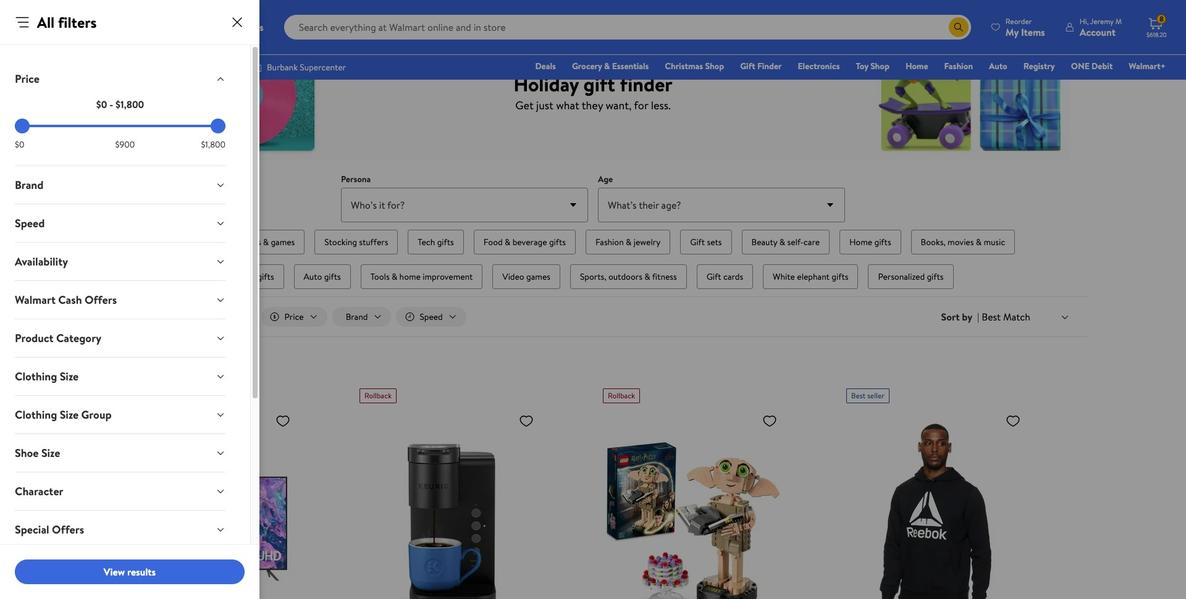 Task type: describe. For each thing, give the bounding box(es) containing it.
size for clothing size
[[60, 369, 79, 384]]

all inside dialog
[[37, 12, 54, 33]]

& for grocery & essentials
[[604, 60, 610, 72]]

grocery & essentials link
[[566, 59, 654, 73]]

video games button
[[493, 264, 560, 289]]

one debit
[[1071, 60, 1113, 72]]

$1800 range field
[[15, 125, 225, 127]]

reebok men's delta logo hoodie, sizes s-3xl image
[[846, 408, 1026, 599]]

-
[[109, 98, 113, 111]]

stocking
[[325, 236, 357, 248]]

best seller for reebok men's delta logo hoodie, sizes s-3xl
[[851, 390, 885, 401]]

gift for gift sets
[[690, 236, 705, 248]]

tools & home improvement button
[[361, 264, 483, 289]]

want,
[[606, 97, 632, 113]]

home link
[[900, 59, 934, 73]]

$0 for $0 - $1,800
[[96, 98, 107, 111]]

books,
[[921, 236, 946, 248]]

close panel image
[[230, 15, 245, 30]]

toys & games
[[245, 236, 295, 248]]

food & beverage gifts
[[484, 236, 566, 248]]

product category button
[[5, 319, 235, 357]]

gifts inside list item
[[832, 271, 848, 283]]

personalized
[[878, 271, 925, 283]]

8 $618.20
[[1147, 14, 1167, 39]]

fashion for fashion & jewelry
[[596, 236, 624, 248]]

white elephant gifts
[[773, 271, 848, 283]]

finder for gift finder
[[757, 60, 782, 72]]

gifts for pet gifts
[[257, 271, 274, 283]]

tech gifts list item
[[405, 227, 466, 257]]

home for home gifts
[[849, 236, 872, 248]]

holiday
[[514, 70, 579, 97]]

rollback for keurig k-express essentials single serve k-cup pod coffee maker, black image
[[364, 390, 392, 401]]

holiday gift finder image
[[116, 27, 1070, 161]]

speed button
[[5, 204, 235, 242]]

deals
[[535, 60, 556, 72]]

cards
[[723, 271, 743, 283]]

add to favorites list, lego harry potter dobby the house-elf building toy set, makes a great birthday and christmas gift, authentically detailed build and display model of a beloved character, 76421 image
[[762, 413, 777, 429]]

all filters inside dialog
[[37, 12, 97, 33]]

pet
[[242, 271, 255, 283]]

gift finder link
[[735, 59, 787, 73]]

1 horizontal spatial $1,800
[[201, 138, 225, 151]]

gift finder
[[740, 60, 782, 72]]

tools & home improvement
[[371, 271, 473, 283]]

one debit link
[[1065, 59, 1118, 73]]

filters inside button
[[149, 311, 171, 323]]

tools
[[371, 271, 390, 283]]

$0 - $1,800
[[96, 98, 144, 111]]

tools & home improvement list item
[[358, 262, 485, 292]]

seller for the samsung 43" class cu7000b crystal uhd 4k smart television un43cu7000bxza image
[[137, 390, 154, 401]]

walmart cash offers button
[[5, 281, 235, 319]]

christmas shop link
[[659, 59, 730, 73]]

food
[[484, 236, 503, 248]]

personalized gifts button
[[868, 264, 954, 289]]

keurig k-express essentials single serve k-cup pod coffee maker, black image
[[360, 408, 539, 599]]

gift
[[584, 70, 615, 97]]

price when purchased online
[[114, 373, 235, 386]]

seller for reebok men's delta logo hoodie, sizes s-3xl
[[867, 390, 885, 401]]

christmas shop
[[665, 60, 724, 72]]

view results
[[104, 565, 156, 579]]

tech
[[418, 236, 435, 248]]

gifts for home gifts
[[874, 236, 891, 248]]

one
[[1071, 60, 1090, 72]]

gift for gift finder (1000+)
[[114, 347, 135, 363]]

books, movies & music button
[[911, 230, 1015, 255]]

price for price
[[15, 71, 39, 86]]

& left fitness at the right of page
[[644, 271, 650, 283]]

offers inside the walmart cash offers dropdown button
[[85, 292, 117, 308]]

group
[[81, 407, 112, 423]]

what
[[556, 97, 579, 113]]

brand
[[15, 177, 44, 193]]

category
[[56, 331, 101, 346]]

sports, outdoors & fitness list item
[[568, 262, 689, 292]]

tech gifts button
[[408, 230, 464, 255]]

gifts for tech gifts
[[437, 236, 454, 248]]

view results button
[[15, 560, 245, 584]]

best seller for the samsung 43" class cu7000b crystal uhd 4k smart television un43cu7000bxza image
[[121, 390, 154, 401]]

electronics
[[798, 60, 840, 72]]

shoe
[[15, 445, 39, 461]]

gifts for auto gifts
[[324, 271, 341, 283]]

home for home
[[906, 60, 928, 72]]

purchased
[[163, 373, 207, 386]]

pet gifts list item
[[230, 262, 286, 292]]

top picks button
[[171, 230, 225, 255]]

add to favorites list, reebok men's delta logo hoodie, sizes s-3xl image
[[1006, 413, 1021, 429]]

& for fashion & jewelry
[[626, 236, 632, 248]]

registry link
[[1018, 59, 1061, 73]]

special
[[15, 522, 49, 537]]

top picks
[[181, 236, 215, 248]]

less.
[[651, 97, 671, 113]]

size for shoe size
[[41, 445, 60, 461]]

clothing size button
[[5, 358, 235, 395]]

grocery
[[572, 60, 602, 72]]

food & beverage gifts list item
[[471, 227, 578, 257]]

fitness
[[652, 271, 677, 283]]

gift cards list item
[[694, 262, 756, 292]]

debit
[[1092, 60, 1113, 72]]

in-store
[[213, 311, 243, 323]]

& for food & beverage gifts
[[505, 236, 510, 248]]

gift for gift cards
[[707, 271, 721, 283]]

legal information image
[[240, 374, 250, 384]]

elephant
[[797, 271, 830, 283]]

by
[[962, 310, 972, 324]]

store
[[223, 311, 243, 323]]

beauty & self-care button
[[742, 230, 830, 255]]

books, movies & music
[[921, 236, 1005, 248]]

gift sets
[[690, 236, 722, 248]]

rollback for "lego harry potter dobby the house-elf building toy set, makes a great birthday and christmas gift, authentically detailed build and display model of a beloved character, 76421" image
[[608, 390, 635, 401]]

clothing size group
[[15, 407, 112, 423]]

gift cards
[[707, 271, 743, 283]]

clothing size
[[15, 369, 79, 384]]

auto for auto gifts
[[304, 271, 322, 283]]

white elephant gifts list item
[[761, 262, 861, 292]]

Search search field
[[284, 15, 971, 40]]

product category
[[15, 331, 101, 346]]

availability button
[[5, 243, 235, 280]]



Task type: vqa. For each thing, say whether or not it's contained in the screenshot.
The Cell
no



Task type: locate. For each thing, give the bounding box(es) containing it.
clothing up shoe size at bottom left
[[15, 407, 57, 423]]

shop inside toy shop link
[[871, 60, 890, 72]]

0 vertical spatial offers
[[85, 292, 117, 308]]

self-
[[787, 236, 804, 248]]

beauty & self-care list item
[[739, 227, 832, 257]]

0 vertical spatial price
[[15, 71, 39, 86]]

1 seller from the left
[[137, 390, 154, 401]]

2 best from the left
[[851, 390, 866, 401]]

gifts inside "list item"
[[324, 271, 341, 283]]

games right toys
[[271, 236, 295, 248]]

fashion inside fashion link
[[944, 60, 973, 72]]

size inside 'dropdown button'
[[41, 445, 60, 461]]

beauty & self-care
[[752, 236, 820, 248]]

0 vertical spatial games
[[271, 236, 295, 248]]

1 vertical spatial filters
[[149, 311, 171, 323]]

home right care
[[849, 236, 872, 248]]

1 vertical spatial clothing
[[15, 407, 57, 423]]

1 vertical spatial $0
[[15, 138, 24, 151]]

size for clothing size group
[[60, 407, 79, 423]]

size
[[60, 369, 79, 384], [60, 407, 79, 423], [41, 445, 60, 461]]

clothing inside clothing size dropdown button
[[15, 369, 57, 384]]

in-store button
[[189, 307, 256, 327]]

auto for auto
[[989, 60, 1007, 72]]

& for toys & games
[[263, 236, 269, 248]]

improvement
[[423, 271, 473, 283]]

home gifts
[[849, 236, 891, 248]]

stuffers
[[359, 236, 388, 248]]

video games list item
[[490, 262, 563, 292]]

0 horizontal spatial filters
[[58, 12, 97, 33]]

gift left sets
[[690, 236, 705, 248]]

group containing top picks
[[143, 227, 1043, 292]]

1 clothing from the top
[[15, 369, 57, 384]]

christmas
[[665, 60, 703, 72]]

1 horizontal spatial all filters
[[137, 311, 171, 323]]

gifts right elephant
[[832, 271, 848, 283]]

1 horizontal spatial home
[[906, 60, 928, 72]]

$0 up brand at the left of the page
[[15, 138, 24, 151]]

age
[[598, 173, 613, 185]]

fashion left auto link
[[944, 60, 973, 72]]

1 horizontal spatial finder
[[757, 60, 782, 72]]

character
[[15, 484, 63, 499]]

best for the samsung 43" class cu7000b crystal uhd 4k smart television un43cu7000bxza image
[[121, 390, 135, 401]]

sort
[[941, 310, 960, 324]]

add to favorites list, samsung 43" class cu7000b crystal uhd 4k smart television un43cu7000bxza image
[[276, 413, 290, 429]]

shop for christmas shop
[[705, 60, 724, 72]]

2 shop from the left
[[871, 60, 890, 72]]

all inside button
[[137, 311, 147, 323]]

toys & games button
[[235, 230, 305, 255]]

essentials
[[612, 60, 649, 72]]

1 horizontal spatial shop
[[871, 60, 890, 72]]

0 vertical spatial all filters
[[37, 12, 97, 33]]

finder
[[620, 70, 673, 97]]

games inside button
[[526, 271, 550, 283]]

1 vertical spatial price
[[114, 373, 136, 386]]

best
[[121, 390, 135, 401], [851, 390, 866, 401]]

sports, outdoors & fitness
[[580, 271, 677, 283]]

1 vertical spatial fashion
[[596, 236, 624, 248]]

gift sets list item
[[678, 227, 734, 257]]

fashion link
[[939, 59, 979, 73]]

sports,
[[580, 271, 606, 283]]

1 vertical spatial all filters
[[137, 311, 171, 323]]

&
[[604, 60, 610, 72], [263, 236, 269, 248], [505, 236, 510, 248], [626, 236, 632, 248], [779, 236, 785, 248], [976, 236, 982, 248], [392, 271, 397, 283], [644, 271, 650, 283]]

fashion left jewelry at the top
[[596, 236, 624, 248]]

0 horizontal spatial finder
[[138, 347, 173, 363]]

1 vertical spatial home
[[849, 236, 872, 248]]

add to favorites list, keurig k-express essentials single serve k-cup pod coffee maker, black image
[[519, 413, 534, 429]]

1 horizontal spatial games
[[526, 271, 550, 283]]

1 best from the left
[[121, 390, 135, 401]]

gift inside "button"
[[690, 236, 705, 248]]

$618.20
[[1147, 30, 1167, 39]]

& for beauty & self-care
[[779, 236, 785, 248]]

shop right christmas
[[705, 60, 724, 72]]

price left when
[[114, 373, 136, 386]]

offers inside special offers dropdown button
[[52, 522, 84, 537]]

just
[[536, 97, 553, 113]]

best for reebok men's delta logo hoodie, sizes s-3xl
[[851, 390, 866, 401]]

fashion & jewelry button
[[586, 230, 670, 255]]

0 vertical spatial all
[[37, 12, 54, 33]]

1 horizontal spatial fashion
[[944, 60, 973, 72]]

0 vertical spatial $1,800
[[116, 98, 144, 111]]

0 horizontal spatial auto
[[304, 271, 322, 283]]

tech gifts
[[418, 236, 454, 248]]

results
[[127, 565, 156, 579]]

books, movies & music list item
[[908, 227, 1018, 257]]

auto right pet gifts button
[[304, 271, 322, 283]]

home gifts button
[[840, 230, 901, 255]]

fashion inside fashion & jewelry 'button'
[[596, 236, 624, 248]]

price inside dropdown button
[[15, 71, 39, 86]]

$0 left -
[[96, 98, 107, 111]]

pet gifts button
[[233, 264, 284, 289]]

electronics link
[[792, 59, 845, 73]]

price for price when purchased online
[[114, 373, 136, 386]]

fashion & jewelry list item
[[583, 227, 673, 257]]

1 vertical spatial games
[[526, 271, 550, 283]]

home gifts list item
[[837, 227, 904, 257]]

toys & games list item
[[232, 227, 307, 257]]

gift sets button
[[680, 230, 732, 255]]

0 horizontal spatial best seller
[[121, 390, 154, 401]]

& right the food
[[505, 236, 510, 248]]

0 vertical spatial auto
[[989, 60, 1007, 72]]

price button
[[5, 60, 235, 98]]

1 horizontal spatial rollback
[[608, 390, 635, 401]]

0 vertical spatial filters
[[58, 12, 97, 33]]

clothing inside clothing size group dropdown button
[[15, 407, 57, 423]]

0 horizontal spatial $0
[[15, 138, 24, 151]]

auto gifts
[[304, 271, 341, 283]]

1 horizontal spatial price
[[114, 373, 136, 386]]

video games
[[502, 271, 550, 283]]

sort by |
[[941, 310, 979, 324]]

2 vertical spatial size
[[41, 445, 60, 461]]

fashion & jewelry
[[596, 236, 661, 248]]

gifts down stocking
[[324, 271, 341, 283]]

gifts right "personalized" in the right top of the page
[[927, 271, 944, 283]]

& right toys
[[263, 236, 269, 248]]

home inside 'button'
[[849, 236, 872, 248]]

1 horizontal spatial best
[[851, 390, 866, 401]]

filters inside dialog
[[58, 12, 97, 33]]

lego harry potter dobby the house-elf building toy set, makes a great birthday and christmas gift, authentically detailed build and display model of a beloved character, 76421 image
[[603, 408, 782, 599]]

1 horizontal spatial auto
[[989, 60, 1007, 72]]

gifts right pet
[[257, 271, 274, 283]]

gifts up "personalized" in the right top of the page
[[874, 236, 891, 248]]

1 horizontal spatial filters
[[149, 311, 171, 323]]

0 vertical spatial finder
[[757, 60, 782, 72]]

character button
[[5, 473, 235, 510]]

0 horizontal spatial all filters
[[37, 12, 97, 33]]

0 vertical spatial fashion
[[944, 60, 973, 72]]

gifts right tech
[[437, 236, 454, 248]]

2 rollback from the left
[[608, 390, 635, 401]]

1 horizontal spatial all
[[137, 311, 147, 323]]

shoe size button
[[5, 434, 235, 472]]

0 vertical spatial size
[[60, 369, 79, 384]]

gift left 'cards'
[[707, 271, 721, 283]]

0 horizontal spatial shop
[[705, 60, 724, 72]]

video
[[502, 271, 524, 283]]

games right 'video'
[[526, 271, 550, 283]]

& inside 'button'
[[626, 236, 632, 248]]

filters
[[58, 12, 97, 33], [149, 311, 171, 323]]

personalized gifts list item
[[866, 262, 956, 292]]

top picks list item
[[168, 227, 227, 257]]

auto gifts list item
[[291, 262, 353, 292]]

1 vertical spatial all
[[137, 311, 147, 323]]

beverage
[[513, 236, 547, 248]]

1 vertical spatial $1,800
[[201, 138, 225, 151]]

$900
[[115, 138, 135, 151]]

0 horizontal spatial home
[[849, 236, 872, 248]]

& inside 'list item'
[[505, 236, 510, 248]]

2 best seller from the left
[[851, 390, 885, 401]]

clothing down product
[[15, 369, 57, 384]]

& inside list item
[[779, 236, 785, 248]]

& left self-
[[779, 236, 785, 248]]

Walmart Site-Wide search field
[[284, 15, 971, 40]]

personalized gifts
[[878, 271, 944, 283]]

all filters inside button
[[137, 311, 171, 323]]

top
[[181, 236, 194, 248]]

price down walmart image
[[15, 71, 39, 86]]

& right "grocery"
[[604, 60, 610, 72]]

& for tools & home improvement
[[392, 271, 397, 283]]

0 horizontal spatial best
[[121, 390, 135, 401]]

home
[[906, 60, 928, 72], [849, 236, 872, 248]]

1 vertical spatial auto
[[304, 271, 322, 283]]

clothing for clothing size group
[[15, 407, 57, 423]]

& right tools
[[392, 271, 397, 283]]

0 vertical spatial $0
[[96, 98, 107, 111]]

finder for gift finder (1000+)
[[138, 347, 173, 363]]

offers right cash
[[85, 292, 117, 308]]

grocery & essentials
[[572, 60, 649, 72]]

brand button
[[5, 166, 235, 204]]

shop
[[705, 60, 724, 72], [871, 60, 890, 72]]

auto
[[989, 60, 1007, 72], [304, 271, 322, 283]]

speed
[[15, 216, 45, 231]]

clothing for clothing size
[[15, 369, 57, 384]]

they
[[582, 97, 603, 113]]

music
[[984, 236, 1005, 248]]

2 clothing from the top
[[15, 407, 57, 423]]

0 horizontal spatial seller
[[137, 390, 154, 401]]

offers right special
[[52, 522, 84, 537]]

1 best seller from the left
[[121, 390, 154, 401]]

0 horizontal spatial all
[[37, 12, 54, 33]]

gift right christmas shop link
[[740, 60, 755, 72]]

gift inside button
[[707, 271, 721, 283]]

1 horizontal spatial $0
[[96, 98, 107, 111]]

walmart image
[[20, 17, 100, 37]]

finder left electronics link
[[757, 60, 782, 72]]

white
[[773, 271, 795, 283]]

all filters
[[37, 12, 97, 33], [137, 311, 171, 323]]

gifts right beverage
[[549, 236, 566, 248]]

(1000+)
[[176, 349, 209, 363]]

group
[[143, 227, 1043, 292]]

1 horizontal spatial seller
[[867, 390, 885, 401]]

8
[[1159, 14, 1164, 24]]

games inside button
[[271, 236, 295, 248]]

1 rollback from the left
[[364, 390, 392, 401]]

size left group
[[60, 407, 79, 423]]

sort and filter section element
[[99, 297, 1087, 337]]

0 vertical spatial home
[[906, 60, 928, 72]]

gift down all filters button in the bottom of the page
[[114, 347, 135, 363]]

special offers button
[[5, 511, 235, 549]]

0 vertical spatial clothing
[[15, 369, 57, 384]]

all filters button
[[114, 307, 185, 327]]

shop right toy
[[871, 60, 890, 72]]

gifts inside 'button'
[[874, 236, 891, 248]]

gifts inside 'list item'
[[549, 236, 566, 248]]

auto inside button
[[304, 271, 322, 283]]

jewelry
[[634, 236, 661, 248]]

when
[[138, 373, 161, 386]]

auto right fashion link
[[989, 60, 1007, 72]]

size up 'clothing size group'
[[60, 369, 79, 384]]

0 horizontal spatial price
[[15, 71, 39, 86]]

home left fashion link
[[906, 60, 928, 72]]

all
[[37, 12, 54, 33], [137, 311, 147, 323]]

registry
[[1023, 60, 1055, 72]]

sets
[[707, 236, 722, 248]]

picks
[[196, 236, 215, 248]]

& left jewelry at the top
[[626, 236, 632, 248]]

$1,800
[[116, 98, 144, 111], [201, 138, 225, 151]]

finder
[[757, 60, 782, 72], [138, 347, 173, 363]]

gifts inside button
[[257, 271, 274, 283]]

get
[[515, 97, 534, 113]]

toy shop link
[[850, 59, 895, 73]]

& left music
[[976, 236, 982, 248]]

1 shop from the left
[[705, 60, 724, 72]]

$0 for $0
[[15, 138, 24, 151]]

finder up when
[[138, 347, 173, 363]]

1 vertical spatial finder
[[138, 347, 173, 363]]

product
[[15, 331, 54, 346]]

size right shoe
[[41, 445, 60, 461]]

outdoors
[[608, 271, 642, 283]]

availability
[[15, 254, 68, 269]]

movies
[[948, 236, 974, 248]]

all filters dialog
[[0, 0, 259, 599]]

fashion for fashion
[[944, 60, 973, 72]]

$0 range field
[[15, 125, 225, 127]]

stocking stuffers list item
[[312, 227, 401, 257]]

gift for gift finder
[[740, 60, 755, 72]]

stocking stuffers button
[[315, 230, 398, 255]]

0 horizontal spatial games
[[271, 236, 295, 248]]

1 horizontal spatial best seller
[[851, 390, 885, 401]]

1 vertical spatial size
[[60, 407, 79, 423]]

gifts for personalized gifts
[[927, 271, 944, 283]]

samsung 43" class cu7000b crystal uhd 4k smart television un43cu7000bxza image
[[116, 408, 295, 599]]

white elephant gifts button
[[763, 264, 858, 289]]

shop for toy shop
[[871, 60, 890, 72]]

in-
[[213, 311, 223, 323]]

1 vertical spatial offers
[[52, 522, 84, 537]]

toy shop
[[856, 60, 890, 72]]

toys
[[245, 236, 261, 248]]

0 horizontal spatial rollback
[[364, 390, 392, 401]]

0 horizontal spatial $1,800
[[116, 98, 144, 111]]

0 horizontal spatial fashion
[[596, 236, 624, 248]]

2 seller from the left
[[867, 390, 885, 401]]

shop inside christmas shop link
[[705, 60, 724, 72]]

food & beverage gifts button
[[474, 230, 576, 255]]



